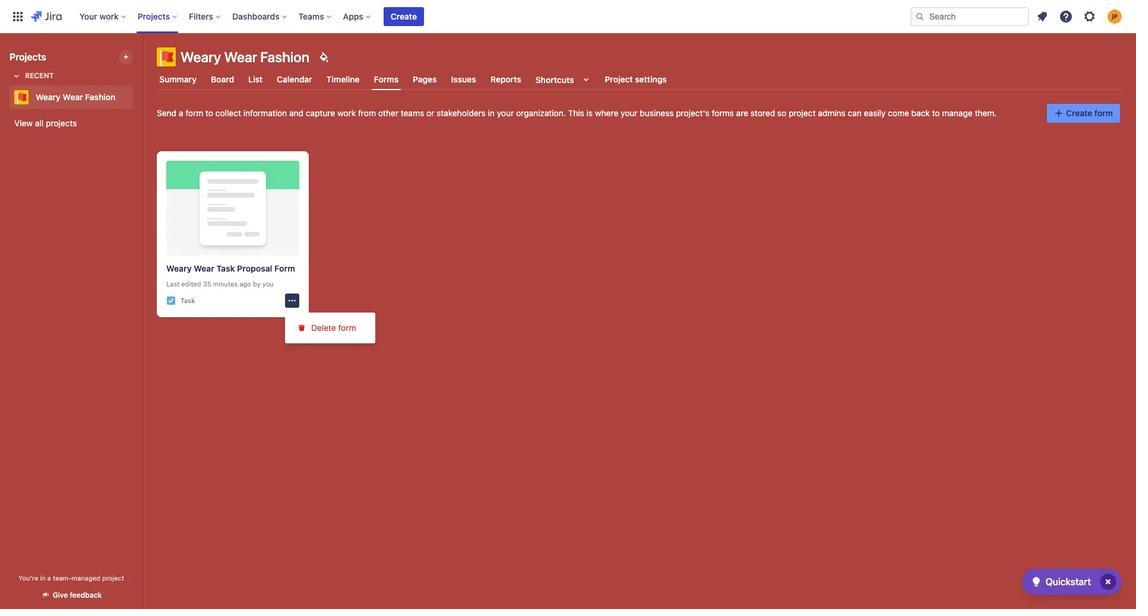 Task type: locate. For each thing, give the bounding box(es) containing it.
weary down the "recent"
[[36, 92, 61, 102]]

teams
[[299, 11, 324, 21]]

1 vertical spatial work
[[337, 108, 356, 118]]

project right "managed"
[[102, 575, 124, 583]]

1 horizontal spatial to
[[932, 108, 940, 118]]

pages link
[[410, 69, 439, 90]]

help image
[[1059, 9, 1073, 23]]

managed
[[72, 575, 100, 583]]

1 vertical spatial task
[[181, 297, 195, 305]]

create button
[[384, 7, 424, 26]]

task
[[216, 264, 235, 274], [181, 297, 195, 305]]

work right your
[[99, 11, 119, 21]]

Search field
[[910, 7, 1029, 26]]

tab list containing forms
[[150, 69, 1129, 90]]

0 vertical spatial fashion
[[260, 49, 309, 65]]

banner
[[0, 0, 1136, 33]]

0 vertical spatial create
[[391, 11, 417, 21]]

weary wear fashion up view all projects link
[[36, 92, 115, 102]]

to right back
[[932, 108, 940, 118]]

work
[[99, 11, 119, 21], [337, 108, 356, 118]]

organization.
[[516, 108, 566, 118]]

weary inside "link"
[[36, 92, 61, 102]]

1 horizontal spatial form
[[338, 323, 356, 333]]

0 horizontal spatial in
[[40, 575, 46, 583]]

1 your from the left
[[497, 108, 514, 118]]

fashion left "add to starred" image at the left of page
[[85, 92, 115, 102]]

notifications image
[[1035, 9, 1049, 23]]

0 vertical spatial in
[[488, 108, 495, 118]]

weary
[[181, 49, 221, 65], [36, 92, 61, 102], [166, 264, 192, 274]]

add to starred image
[[129, 90, 144, 105]]

1 vertical spatial a
[[47, 575, 51, 583]]

stored
[[751, 108, 775, 118]]

weary wear fashion up list
[[181, 49, 309, 65]]

projects button
[[134, 7, 182, 26]]

2 to from the left
[[932, 108, 940, 118]]

work left from
[[337, 108, 356, 118]]

quickstart button
[[1022, 570, 1122, 596]]

1 horizontal spatial fashion
[[260, 49, 309, 65]]

teams button
[[295, 7, 336, 26]]

create inside button
[[1066, 108, 1092, 118]]

weary wear fashion
[[181, 49, 309, 65], [36, 92, 115, 102]]

collapse recent projects image
[[10, 69, 24, 83]]

or
[[426, 108, 434, 118]]

0 vertical spatial project
[[789, 108, 816, 118]]

35
[[203, 280, 211, 288]]

form for delete form
[[338, 323, 356, 333]]

0 horizontal spatial to
[[206, 108, 213, 118]]

you
[[262, 280, 274, 288]]

tab list
[[150, 69, 1129, 90]]

delete form
[[311, 323, 356, 333]]

where
[[595, 108, 618, 118]]

create inside button
[[391, 11, 417, 21]]

fashion up calendar on the left top of page
[[260, 49, 309, 65]]

recent
[[25, 71, 54, 80]]

a
[[179, 108, 183, 118], [47, 575, 51, 583]]

wear up 35
[[194, 264, 214, 274]]

0 horizontal spatial create
[[391, 11, 417, 21]]

give feedback button
[[34, 586, 109, 606]]

delete form button
[[285, 317, 375, 340]]

1 vertical spatial fashion
[[85, 92, 115, 102]]

task up minutes at top left
[[216, 264, 235, 274]]

project settings
[[605, 74, 667, 84]]

in right stakeholders
[[488, 108, 495, 118]]

sidebar navigation image
[[129, 48, 156, 71]]

0 horizontal spatial work
[[99, 11, 119, 21]]

a right send on the top of the page
[[179, 108, 183, 118]]

2 horizontal spatial form
[[1094, 108, 1113, 118]]

in right you're
[[40, 575, 46, 583]]

capture
[[306, 108, 335, 118]]

banner containing your work
[[0, 0, 1136, 33]]

0 vertical spatial work
[[99, 11, 119, 21]]

create project image
[[121, 52, 131, 62]]

project right so
[[789, 108, 816, 118]]

projects up sidebar navigation image
[[138, 11, 170, 21]]

reports
[[490, 74, 521, 84]]

1 vertical spatial create
[[1066, 108, 1092, 118]]

forms
[[712, 108, 734, 118]]

search image
[[915, 12, 925, 21]]

ago
[[240, 280, 251, 288]]

1 vertical spatial project
[[102, 575, 124, 583]]

wear up list
[[224, 49, 257, 65]]

last edited 35 minutes ago by you
[[166, 280, 274, 288]]

fashion inside "link"
[[85, 92, 115, 102]]

create
[[391, 11, 417, 21], [1066, 108, 1092, 118]]

this
[[568, 108, 584, 118]]

0 horizontal spatial weary wear fashion
[[36, 92, 115, 102]]

you're in a team-managed project
[[18, 575, 124, 583]]

quickstart
[[1046, 577, 1091, 588]]

to
[[206, 108, 213, 118], [932, 108, 940, 118]]

timeline link
[[324, 69, 362, 90]]

0 horizontal spatial fashion
[[85, 92, 115, 102]]

0 vertical spatial weary wear fashion
[[181, 49, 309, 65]]

weary up board
[[181, 49, 221, 65]]

to left "collect"
[[206, 108, 213, 118]]

your work button
[[76, 7, 130, 26]]

1 horizontal spatial work
[[337, 108, 356, 118]]

project
[[789, 108, 816, 118], [102, 575, 124, 583]]

wear up view all projects link
[[63, 92, 83, 102]]

0 vertical spatial wear
[[224, 49, 257, 65]]

2 vertical spatial weary
[[166, 264, 192, 274]]

2 vertical spatial wear
[[194, 264, 214, 274]]

so
[[777, 108, 786, 118]]

2 horizontal spatial wear
[[224, 49, 257, 65]]

0 horizontal spatial task
[[181, 297, 195, 305]]

1 horizontal spatial a
[[179, 108, 183, 118]]

jira image
[[31, 9, 62, 23], [31, 9, 62, 23]]

list
[[248, 74, 263, 84]]

1 vertical spatial weary
[[36, 92, 61, 102]]

0 horizontal spatial wear
[[63, 92, 83, 102]]

1 vertical spatial wear
[[63, 92, 83, 102]]

all
[[35, 118, 44, 128]]

projects up the "recent"
[[10, 52, 46, 62]]

issues link
[[449, 69, 479, 90]]

1 vertical spatial weary wear fashion
[[36, 92, 115, 102]]

wear
[[224, 49, 257, 65], [63, 92, 83, 102], [194, 264, 214, 274]]

weary wear fashion link
[[10, 86, 128, 109]]

0 vertical spatial projects
[[138, 11, 170, 21]]

shortcuts button
[[533, 69, 595, 90]]

your profile and settings image
[[1108, 9, 1122, 23]]

your right where
[[621, 108, 638, 118]]

summary
[[159, 74, 197, 84]]

project's
[[676, 108, 710, 118]]

in
[[488, 108, 495, 118], [40, 575, 46, 583]]

weary up last
[[166, 264, 192, 274]]

task down the edited
[[181, 297, 195, 305]]

your
[[79, 11, 97, 21]]

1 vertical spatial projects
[[10, 52, 46, 62]]

give feedback
[[53, 591, 102, 600]]

your down reports link
[[497, 108, 514, 118]]

are
[[736, 108, 748, 118]]

wear inside "link"
[[63, 92, 83, 102]]

1 horizontal spatial wear
[[194, 264, 214, 274]]

0 horizontal spatial your
[[497, 108, 514, 118]]

0 vertical spatial task
[[216, 264, 235, 274]]

is
[[587, 108, 593, 118]]

fashion
[[260, 49, 309, 65], [85, 92, 115, 102]]

create for create form
[[1066, 108, 1092, 118]]

forms
[[374, 74, 399, 84]]

0 horizontal spatial projects
[[10, 52, 46, 62]]

1 horizontal spatial your
[[621, 108, 638, 118]]

a left team-
[[47, 575, 51, 583]]

1 horizontal spatial projects
[[138, 11, 170, 21]]

1 horizontal spatial in
[[488, 108, 495, 118]]

edited
[[181, 280, 201, 288]]

and
[[289, 108, 303, 118]]

proposal
[[237, 264, 272, 274]]

1 horizontal spatial create
[[1066, 108, 1092, 118]]

teams
[[401, 108, 424, 118]]

send a form to collect information and capture work from other teams or stakeholders in your organization. this is where your business project's forms are stored so project admins can easily come back to manage them.
[[157, 108, 997, 118]]



Task type: vqa. For each thing, say whether or not it's contained in the screenshot.
Create a blog icon
no



Task type: describe. For each thing, give the bounding box(es) containing it.
minutes
[[213, 280, 238, 288]]

projects inside 'popup button'
[[138, 11, 170, 21]]

list link
[[246, 69, 265, 90]]

delete
[[311, 323, 336, 333]]

send
[[157, 108, 176, 118]]

can
[[848, 108, 862, 118]]

information
[[243, 108, 287, 118]]

projects
[[46, 118, 77, 128]]

project
[[605, 74, 633, 84]]

create form
[[1066, 108, 1113, 118]]

form for create form
[[1094, 108, 1113, 118]]

other
[[378, 108, 398, 118]]

easily
[[864, 108, 886, 118]]

0 horizontal spatial a
[[47, 575, 51, 583]]

stakeholders
[[437, 108, 486, 118]]

come
[[888, 108, 909, 118]]

board
[[211, 74, 234, 84]]

back
[[911, 108, 930, 118]]

apps
[[343, 11, 363, 21]]

calendar
[[277, 74, 312, 84]]

reports link
[[488, 69, 524, 90]]

appswitcher icon image
[[11, 9, 25, 23]]

weary wear fashion inside "link"
[[36, 92, 115, 102]]

dashboards button
[[229, 7, 291, 26]]

feedback
[[70, 591, 102, 600]]

business
[[640, 108, 674, 118]]

you're
[[18, 575, 38, 583]]

settings image
[[1083, 9, 1097, 23]]

1 horizontal spatial project
[[789, 108, 816, 118]]

dismiss quickstart image
[[1099, 573, 1118, 592]]

admins
[[818, 108, 846, 118]]

your work
[[79, 11, 119, 21]]

filters button
[[185, 7, 225, 26]]

0 horizontal spatial form
[[185, 108, 203, 118]]

2 your from the left
[[621, 108, 638, 118]]

1 vertical spatial in
[[40, 575, 46, 583]]

set background color image
[[317, 50, 331, 64]]

manage
[[942, 108, 973, 118]]

filters
[[189, 11, 213, 21]]

0 horizontal spatial project
[[102, 575, 124, 583]]

form actions image
[[287, 296, 297, 306]]

1 to from the left
[[206, 108, 213, 118]]

board link
[[208, 69, 236, 90]]

summary link
[[157, 69, 199, 90]]

0 vertical spatial weary
[[181, 49, 221, 65]]

create form button
[[1047, 104, 1120, 123]]

settings
[[635, 74, 667, 84]]

project settings link
[[602, 69, 669, 90]]

check image
[[1029, 575, 1043, 590]]

calendar link
[[274, 69, 315, 90]]

weary wear task proposal form
[[166, 264, 295, 274]]

collect
[[215, 108, 241, 118]]

apps button
[[340, 7, 375, 26]]

shortcuts
[[535, 75, 574, 85]]

form
[[274, 264, 295, 274]]

by
[[253, 280, 260, 288]]

dashboards
[[232, 11, 280, 21]]

pages
[[413, 74, 437, 84]]

team-
[[53, 575, 72, 583]]

issues
[[451, 74, 476, 84]]

1 horizontal spatial weary wear fashion
[[181, 49, 309, 65]]

view all projects link
[[10, 113, 133, 134]]

timeline
[[326, 74, 360, 84]]

work inside dropdown button
[[99, 11, 119, 21]]

them.
[[975, 108, 997, 118]]

0 vertical spatial a
[[179, 108, 183, 118]]

1 horizontal spatial task
[[216, 264, 235, 274]]

view
[[14, 118, 33, 128]]

from
[[358, 108, 376, 118]]

give
[[53, 591, 68, 600]]

view all projects
[[14, 118, 77, 128]]

create for create
[[391, 11, 417, 21]]

last
[[166, 280, 180, 288]]

primary element
[[7, 0, 910, 33]]



